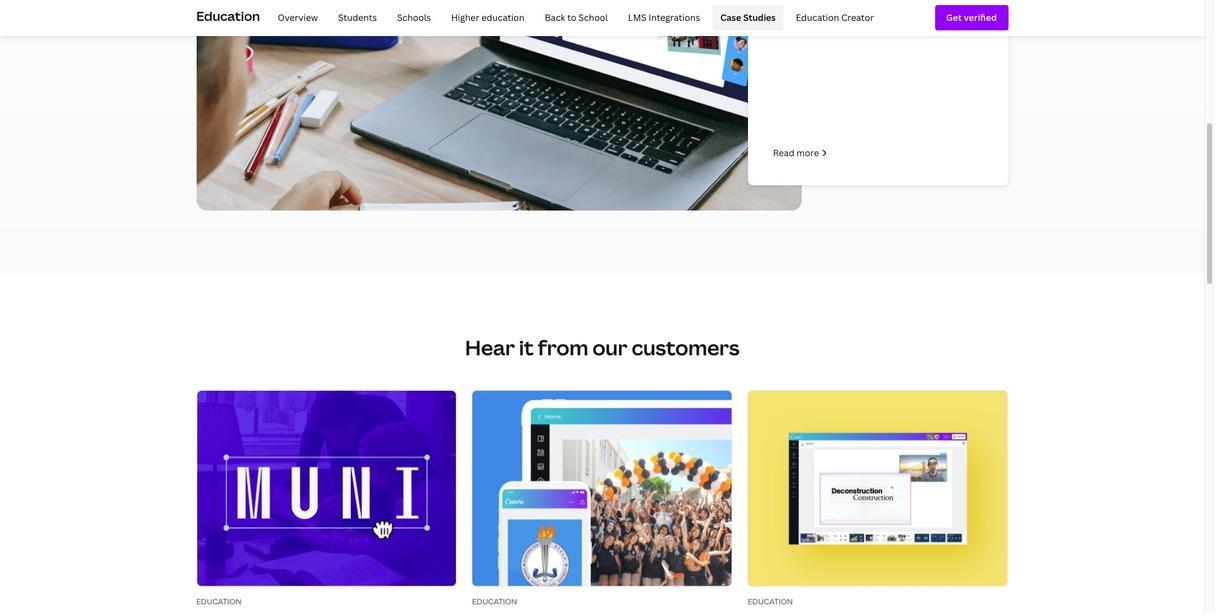 Task type: locate. For each thing, give the bounding box(es) containing it.
0 horizontal spatial education link
[[196, 390, 457, 612]]

integrations
[[649, 11, 701, 23]]

more
[[797, 147, 820, 159]]

hear it from our customers
[[465, 334, 740, 361]]

students
[[338, 11, 377, 23]]

to
[[568, 11, 577, 23]]

read more
[[774, 147, 820, 159]]

1 horizontal spatial education link
[[472, 390, 733, 612]]

our
[[593, 334, 628, 361]]

read
[[774, 147, 795, 159]]

overview link
[[270, 5, 326, 30]]

overview
[[278, 11, 318, 23]]

2 horizontal spatial education link
[[748, 390, 1009, 612]]

higher education link
[[444, 5, 532, 30]]

case studies link
[[713, 5, 784, 30]]

menu bar containing overview
[[265, 5, 882, 30]]

education creator
[[796, 11, 874, 23]]

from
[[538, 334, 589, 361]]

education
[[196, 7, 260, 25], [796, 11, 840, 23], [196, 596, 242, 607], [472, 596, 517, 607], [748, 596, 793, 607]]

2 education link from the left
[[472, 390, 733, 612]]

menu bar inside education element
[[265, 5, 882, 30]]

case studies
[[721, 11, 776, 23]]

higher
[[451, 11, 480, 23]]

students link
[[331, 5, 385, 30]]

education link
[[196, 390, 457, 612], [472, 390, 733, 612], [748, 390, 1009, 612]]

customers
[[632, 334, 740, 361]]

lms integrations
[[628, 11, 701, 23]]

it
[[519, 334, 534, 361]]

back to school
[[545, 11, 608, 23]]

menu bar
[[265, 5, 882, 30]]



Task type: vqa. For each thing, say whether or not it's contained in the screenshot.
Edit a copy of the White Winter Instagram Post template image
no



Task type: describe. For each thing, give the bounding box(es) containing it.
case
[[721, 11, 742, 23]]

school
[[579, 11, 608, 23]]

education
[[482, 11, 525, 23]]

education element
[[196, 0, 1009, 35]]

higher education
[[451, 11, 525, 23]]

back to school link
[[537, 5, 616, 30]]

hear
[[465, 334, 515, 361]]

back
[[545, 11, 566, 23]]

creator
[[842, 11, 874, 23]]

1 education link from the left
[[196, 390, 457, 612]]

lms
[[628, 11, 647, 23]]

read more link
[[774, 146, 984, 160]]

schools
[[397, 11, 431, 23]]

education creator link
[[789, 5, 882, 30]]

schools link
[[390, 5, 439, 30]]

3 education link from the left
[[748, 390, 1009, 612]]

get verified image
[[947, 11, 997, 25]]

lms integrations link
[[621, 5, 708, 30]]

studies
[[744, 11, 776, 23]]



